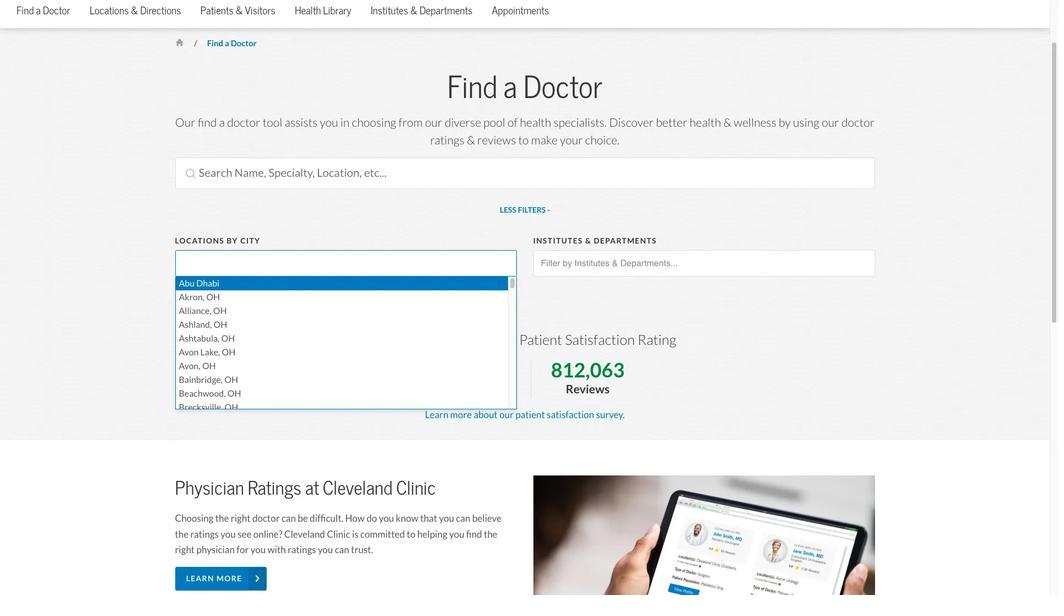Task type: vqa. For each thing, say whether or not it's contained in the screenshot.
data
no



Task type: describe. For each thing, give the bounding box(es) containing it.
make
[[531, 133, 558, 148]]

1 horizontal spatial right
[[231, 513, 251, 525]]

oh down dhabi
[[206, 292, 220, 303]]

satisfaction
[[565, 331, 635, 349]]

appointments
[[492, 4, 549, 17]]

find for top find a doctor link
[[17, 4, 34, 17]]

learn more about our patient satisfaction survey. link
[[425, 409, 625, 421]]

learn more link
[[175, 567, 267, 591]]

survey.
[[596, 409, 625, 421]]

how
[[345, 513, 365, 525]]

filters link
[[500, 202, 550, 220]]

you down difficult.
[[318, 544, 333, 556]]

find inside choosing the right doctor can be difficult. how do you know that you can believe the ratings you see online? cleveland clinic is committed to helping you find the right physician for you with ratings you can trust.
[[466, 529, 482, 541]]

health
[[295, 4, 321, 17]]

2 horizontal spatial find
[[448, 68, 498, 106]]

you inside the our find a doctor tool assists you in choosing from our diverse pool of health specialists. discover better health & wellness by using our doctor ratings & reviews to make your choice.
[[320, 115, 338, 130]]

reviews
[[566, 382, 610, 397]]

doctor for top find a doctor link
[[43, 4, 70, 17]]

difficult.
[[310, 513, 344, 525]]

1 vertical spatial right
[[175, 544, 195, 556]]

health library link
[[295, 0, 352, 28]]

choosing
[[352, 115, 396, 130]]

patients & visitors link
[[201, 0, 275, 28]]

learn
[[425, 409, 449, 421]]

abu dhabi akron, oh alliance, oh ashland, oh ashtabula, oh avon lake, oh avon, oh bainbridge, oh beachwood, oh brecksville, oh
[[179, 278, 241, 413]]

abu
[[179, 278, 195, 289]]

by inside the our find a doctor tool assists you in choosing from our diverse pool of health specialists. discover better health & wellness by using our doctor ratings & reviews to make your choice.
[[779, 115, 791, 130]]

0 vertical spatial cleveland
[[374, 331, 433, 349]]

city
[[240, 236, 261, 246]]

2 health from the left
[[690, 115, 721, 130]]

1 vertical spatial find a doctor link
[[207, 38, 257, 49]]

1 horizontal spatial can
[[335, 544, 349, 556]]

specialists.
[[554, 115, 607, 130]]

you right do
[[379, 513, 394, 525]]

more
[[217, 574, 242, 584]]

2 horizontal spatial can
[[456, 513, 471, 525]]

your
[[560, 133, 583, 148]]

patients & visitors
[[201, 4, 275, 17]]

find a doctor for top find a doctor link
[[17, 4, 70, 17]]

satisfaction
[[547, 409, 595, 421]]

doctor right using
[[842, 115, 875, 130]]

better
[[656, 115, 688, 130]]

learn more
[[186, 574, 242, 584]]

rating
[[638, 331, 677, 349]]

oh right ashland,
[[214, 319, 227, 330]]

alliance,
[[179, 305, 212, 316]]

0 horizontal spatial institutes
[[371, 4, 408, 17]]

1 horizontal spatial institutes & departments
[[533, 236, 657, 246]]

learn more about our patient satisfaction survey.
[[425, 409, 625, 421]]

patient
[[519, 331, 562, 349]]

for
[[237, 544, 249, 556]]

using
[[793, 115, 820, 130]]

0 vertical spatial departments
[[420, 4, 473, 17]]

choosing
[[175, 513, 214, 525]]

at
[[305, 477, 319, 500]]

/
[[194, 38, 197, 49]]

our
[[175, 115, 196, 130]]

tool
[[263, 115, 282, 130]]

physician
[[175, 477, 244, 500]]

trust.
[[351, 544, 373, 556]]

wellness
[[734, 115, 777, 130]]

choice.
[[585, 133, 620, 148]]

with
[[268, 544, 286, 556]]

that
[[420, 513, 437, 525]]

find inside the our find a doctor tool assists you in choosing from our diverse pool of health specialists. discover better health & wellness by using our doctor ratings & reviews to make your choice.
[[198, 115, 217, 130]]

health library
[[295, 4, 352, 17]]

1 vertical spatial institutes
[[533, 236, 583, 246]]

assists
[[285, 115, 318, 130]]

is
[[352, 529, 359, 541]]

cleveland inside choosing the right doctor can be difficult. how do you know that you can believe the ratings you see online? cleveland clinic is committed to helping you find the right physician for you with ratings you can trust.
[[284, 529, 325, 541]]

1 horizontal spatial the
[[215, 513, 229, 525]]

physician ratings at cleveland clinic
[[175, 477, 436, 500]]

0 horizontal spatial our
[[425, 115, 443, 130]]

0 horizontal spatial institutes & departments
[[371, 4, 473, 17]]

clinic inside choosing the right doctor can be difficult. how do you know that you can believe the ratings you see online? cleveland clinic is committed to helping you find the right physician for you with ratings you can trust.
[[327, 529, 350, 541]]

locations for locations & directions
[[90, 4, 129, 17]]

doctor for find a doctor
[[227, 115, 261, 130]]

2 vertical spatial ratings
[[288, 544, 316, 556]]

patient
[[516, 409, 545, 421]]

know
[[396, 513, 419, 525]]

1 vertical spatial by
[[227, 236, 238, 246]]

locations by city
[[175, 236, 261, 246]]

be
[[298, 513, 308, 525]]

you left see
[[221, 529, 236, 541]]

akron,
[[179, 292, 205, 303]]

overall
[[473, 331, 517, 349]]



Task type: locate. For each thing, give the bounding box(es) containing it.
1 vertical spatial find a doctor
[[207, 38, 257, 49]]

0 vertical spatial find
[[17, 4, 34, 17]]

by left city
[[227, 236, 238, 246]]

2 vertical spatial cleveland
[[284, 529, 325, 541]]

clinic
[[436, 331, 470, 349], [396, 477, 436, 500], [327, 529, 350, 541]]

our right about
[[500, 409, 514, 421]]

lake,
[[200, 347, 220, 358]]

&
[[131, 4, 138, 17], [236, 4, 243, 17], [410, 4, 418, 17], [724, 115, 732, 130], [467, 133, 475, 148], [586, 236, 592, 246]]

right
[[231, 513, 251, 525], [175, 544, 195, 556]]

can left trust.
[[335, 544, 349, 556]]

0 horizontal spatial departments
[[420, 4, 473, 17]]

0 horizontal spatial find a doctor
[[17, 4, 70, 17]]

by
[[779, 115, 791, 130], [227, 236, 238, 246]]

1 vertical spatial find
[[207, 38, 223, 49]]

doctor
[[43, 4, 70, 17], [231, 38, 257, 49], [524, 68, 603, 106]]

clinic up star rating icons
[[436, 331, 470, 349]]

0 horizontal spatial ratings
[[191, 529, 219, 541]]

0 vertical spatial by
[[779, 115, 791, 130]]

the right "choosing"
[[215, 513, 229, 525]]

2 vertical spatial find
[[448, 68, 498, 106]]

brecksville,
[[179, 402, 223, 413]]

oh right lake,
[[222, 347, 236, 358]]

0 horizontal spatial right
[[175, 544, 195, 556]]

health
[[520, 115, 552, 130], [690, 115, 721, 130]]

1 vertical spatial doctor
[[231, 38, 257, 49]]

doctor inside choosing the right doctor can be difficult. how do you know that you can believe the ratings you see online? cleveland clinic is committed to helping you find the right physician for you with ratings you can trust.
[[253, 513, 280, 525]]

Search Name, Specialty, Location, etc... search field
[[175, 158, 875, 189]]

1 horizontal spatial doctor
[[231, 38, 257, 49]]

2 horizontal spatial the
[[484, 529, 498, 541]]

0 vertical spatial doctor
[[43, 4, 70, 17]]

doctor up online?
[[253, 513, 280, 525]]

1 horizontal spatial find
[[466, 529, 482, 541]]

find right our
[[198, 115, 217, 130]]

1 horizontal spatial to
[[519, 133, 529, 148]]

oh right beachwood,
[[228, 388, 241, 399]]

0 vertical spatial locations
[[90, 4, 129, 17]]

2 horizontal spatial ratings
[[430, 133, 465, 148]]

1 horizontal spatial departments
[[594, 236, 657, 246]]

0 horizontal spatial find
[[198, 115, 217, 130]]

0 vertical spatial find a doctor
[[17, 4, 70, 17]]

1 vertical spatial to
[[407, 529, 416, 541]]

physician
[[197, 544, 235, 556]]

0 horizontal spatial health
[[520, 115, 552, 130]]

ratings right 'with'
[[288, 544, 316, 556]]

1 vertical spatial institutes & departments
[[533, 236, 657, 246]]

812,063 reviews
[[551, 358, 625, 397]]

patients
[[201, 4, 234, 17]]

doctor left tool on the top of page
[[227, 115, 261, 130]]

star rating icons image
[[425, 362, 510, 377]]

1 horizontal spatial health
[[690, 115, 721, 130]]

believe
[[472, 513, 502, 525]]

None text field
[[178, 251, 270, 276], [537, 251, 872, 276], [178, 251, 270, 276], [537, 251, 872, 276]]

find a doctor for find a doctor link to the bottom
[[207, 38, 257, 49]]

ashland,
[[179, 319, 212, 330]]

2 horizontal spatial our
[[822, 115, 840, 130]]

institutes & departments link
[[371, 0, 473, 28]]

find a doctor
[[17, 4, 70, 17], [207, 38, 257, 49], [448, 68, 603, 106]]

you left the in
[[320, 115, 338, 130]]

doctor for physician ratings at cleveland clinic
[[253, 513, 280, 525]]

clinic left is
[[327, 529, 350, 541]]

can left believe
[[456, 513, 471, 525]]

0 horizontal spatial can
[[282, 513, 296, 525]]

pool
[[484, 115, 505, 130]]

locations & directions
[[90, 4, 181, 17]]

0 vertical spatial institutes & departments
[[371, 4, 473, 17]]

departments
[[420, 4, 473, 17], [594, 236, 657, 246]]

0 horizontal spatial to
[[407, 529, 416, 541]]

in
[[341, 115, 350, 130]]

right left physician at the bottom left of the page
[[175, 544, 195, 556]]

see
[[238, 529, 252, 541]]

doctor
[[227, 115, 261, 130], [842, 115, 875, 130], [253, 513, 280, 525]]

visitors
[[245, 4, 275, 17]]

0 horizontal spatial by
[[227, 236, 238, 246]]

more
[[450, 409, 472, 421]]

reviews
[[478, 133, 516, 148]]

0 vertical spatial clinic
[[436, 331, 470, 349]]

ratings
[[248, 477, 302, 500]]

0 horizontal spatial doctor
[[43, 4, 70, 17]]

0 vertical spatial institutes
[[371, 4, 408, 17]]

diverse
[[445, 115, 481, 130]]

find for find a doctor link to the bottom
[[207, 38, 223, 49]]

can left be
[[282, 513, 296, 525]]

2 horizontal spatial doctor
[[524, 68, 603, 106]]

by left using
[[779, 115, 791, 130]]

the
[[215, 513, 229, 525], [175, 529, 189, 541], [484, 529, 498, 541]]

1 vertical spatial ratings
[[191, 529, 219, 541]]

health right "better"
[[690, 115, 721, 130]]

locations inside the locations & directions link
[[90, 4, 129, 17]]

the down believe
[[484, 529, 498, 541]]

1 health from the left
[[520, 115, 552, 130]]

can
[[282, 513, 296, 525], [456, 513, 471, 525], [335, 544, 349, 556]]

0 vertical spatial find
[[198, 115, 217, 130]]

2 horizontal spatial find a doctor
[[448, 68, 603, 106]]

online?
[[253, 529, 283, 541]]

1 horizontal spatial our
[[500, 409, 514, 421]]

1 vertical spatial departments
[[594, 236, 657, 246]]

oh down lake,
[[202, 361, 216, 372]]

0 vertical spatial right
[[231, 513, 251, 525]]

oh
[[206, 292, 220, 303], [213, 305, 227, 316], [214, 319, 227, 330], [221, 333, 235, 344], [222, 347, 236, 358], [202, 361, 216, 372], [225, 374, 238, 385], [228, 388, 241, 399], [225, 402, 238, 413]]

choosing the right doctor can be difficult. how do you know that you can believe the ratings you see online? cleveland clinic is committed to helping you find the right physician for you with ratings you can trust.
[[175, 513, 502, 556]]

ratings inside the our find a doctor tool assists you in choosing from our diverse pool of health specialists. discover better health & wellness by using our doctor ratings & reviews to make your choice.
[[430, 133, 465, 148]]

2 vertical spatial find a doctor
[[448, 68, 603, 106]]

institutes
[[371, 4, 408, 17], [533, 236, 583, 246]]

0 vertical spatial to
[[519, 133, 529, 148]]

locations left directions
[[90, 4, 129, 17]]

the down "choosing"
[[175, 529, 189, 541]]

to inside choosing the right doctor can be difficult. how do you know that you can believe the ratings you see online? cleveland clinic is committed to helping you find the right physician for you with ratings you can trust.
[[407, 529, 416, 541]]

to left make
[[519, 133, 529, 148]]

1 horizontal spatial institutes
[[533, 236, 583, 246]]

discover
[[610, 115, 654, 130]]

1 horizontal spatial find a doctor
[[207, 38, 257, 49]]

beachwood,
[[179, 388, 226, 399]]

our right using
[[822, 115, 840, 130]]

ratings down diverse
[[430, 133, 465, 148]]

doctor for find a doctor link to the bottom
[[231, 38, 257, 49]]

institutes right library
[[371, 4, 408, 17]]

avon
[[179, 347, 199, 358]]

oh right bainbridge, at the bottom
[[225, 374, 238, 385]]

health up make
[[520, 115, 552, 130]]

oh right alliance,
[[213, 305, 227, 316]]

0 horizontal spatial locations
[[90, 4, 129, 17]]

a
[[36, 4, 41, 17], [225, 38, 229, 49], [504, 68, 518, 106], [219, 115, 225, 130]]

filters
[[518, 205, 546, 215]]

from
[[399, 115, 423, 130]]

0 vertical spatial find a doctor link
[[17, 0, 70, 28]]

helping
[[418, 529, 448, 541]]

0 horizontal spatial the
[[175, 529, 189, 541]]

1 vertical spatial locations
[[175, 236, 224, 246]]

1 horizontal spatial find
[[207, 38, 223, 49]]

to
[[519, 133, 529, 148], [407, 529, 416, 541]]

ashtabula,
[[179, 333, 220, 344]]

ratings
[[430, 133, 465, 148], [191, 529, 219, 541], [288, 544, 316, 556]]

institutes down filters
[[533, 236, 583, 246]]

learn
[[186, 574, 214, 584]]

1 horizontal spatial locations
[[175, 236, 224, 246]]

to inside the our find a doctor tool assists you in choosing from our diverse pool of health specialists. discover better health & wellness by using our doctor ratings & reviews to make your choice.
[[519, 133, 529, 148]]

about
[[474, 409, 498, 421]]

2 vertical spatial clinic
[[327, 529, 350, 541]]

oh right ashtabula,
[[221, 333, 235, 344]]

find
[[198, 115, 217, 130], [466, 529, 482, 541]]

1 horizontal spatial find a doctor link
[[207, 38, 257, 49]]

dhabi
[[196, 278, 220, 289]]

you right for
[[251, 544, 266, 556]]

right up see
[[231, 513, 251, 525]]

locations for locations by city
[[175, 236, 224, 246]]

1 vertical spatial find
[[466, 529, 482, 541]]

ratings down "choosing"
[[191, 529, 219, 541]]

oh right brecksville,
[[225, 402, 238, 413]]

institutes & departments
[[371, 4, 473, 17], [533, 236, 657, 246]]

avon,
[[179, 361, 201, 372]]

directions
[[140, 4, 181, 17]]

committed
[[361, 529, 405, 541]]

do
[[367, 513, 377, 525]]

appointments link
[[492, 0, 549, 28]]

library
[[323, 4, 352, 17]]

clinic up the know
[[396, 477, 436, 500]]

1 horizontal spatial by
[[779, 115, 791, 130]]

locations & directions link
[[90, 0, 181, 28]]

our
[[425, 115, 443, 130], [822, 115, 840, 130], [500, 409, 514, 421]]

you right helping
[[449, 529, 465, 541]]

1 vertical spatial cleveland
[[323, 477, 393, 500]]

a inside the our find a doctor tool assists you in choosing from our diverse pool of health specialists. discover better health & wellness by using our doctor ratings & reviews to make your choice.
[[219, 115, 225, 130]]

0 horizontal spatial find
[[17, 4, 34, 17]]

1 vertical spatial clinic
[[396, 477, 436, 500]]

cleveland clinic overall patient satisfaction rating
[[374, 331, 677, 349]]

cleveland
[[374, 331, 433, 349], [323, 477, 393, 500], [284, 529, 325, 541]]

0 horizontal spatial find a doctor link
[[17, 0, 70, 28]]

812,063
[[551, 358, 625, 383]]

find down believe
[[466, 529, 482, 541]]

to down the know
[[407, 529, 416, 541]]

you
[[320, 115, 338, 130], [379, 513, 394, 525], [439, 513, 454, 525], [221, 529, 236, 541], [449, 529, 465, 541], [251, 544, 266, 556], [318, 544, 333, 556]]

0 vertical spatial ratings
[[430, 133, 465, 148]]

our find a doctor tool assists you in choosing from our diverse pool of health specialists. discover better health & wellness by using our doctor ratings & reviews to make your choice.
[[175, 115, 875, 148]]

locations up dhabi
[[175, 236, 224, 246]]

of
[[508, 115, 518, 130]]

you right the that on the bottom left of page
[[439, 513, 454, 525]]

person holding tablet looking at cleveland clinic doctor profiles image
[[533, 476, 875, 595]]

2 vertical spatial doctor
[[524, 68, 603, 106]]

bainbridge,
[[179, 374, 223, 385]]

1 horizontal spatial ratings
[[288, 544, 316, 556]]

our right from
[[425, 115, 443, 130]]



